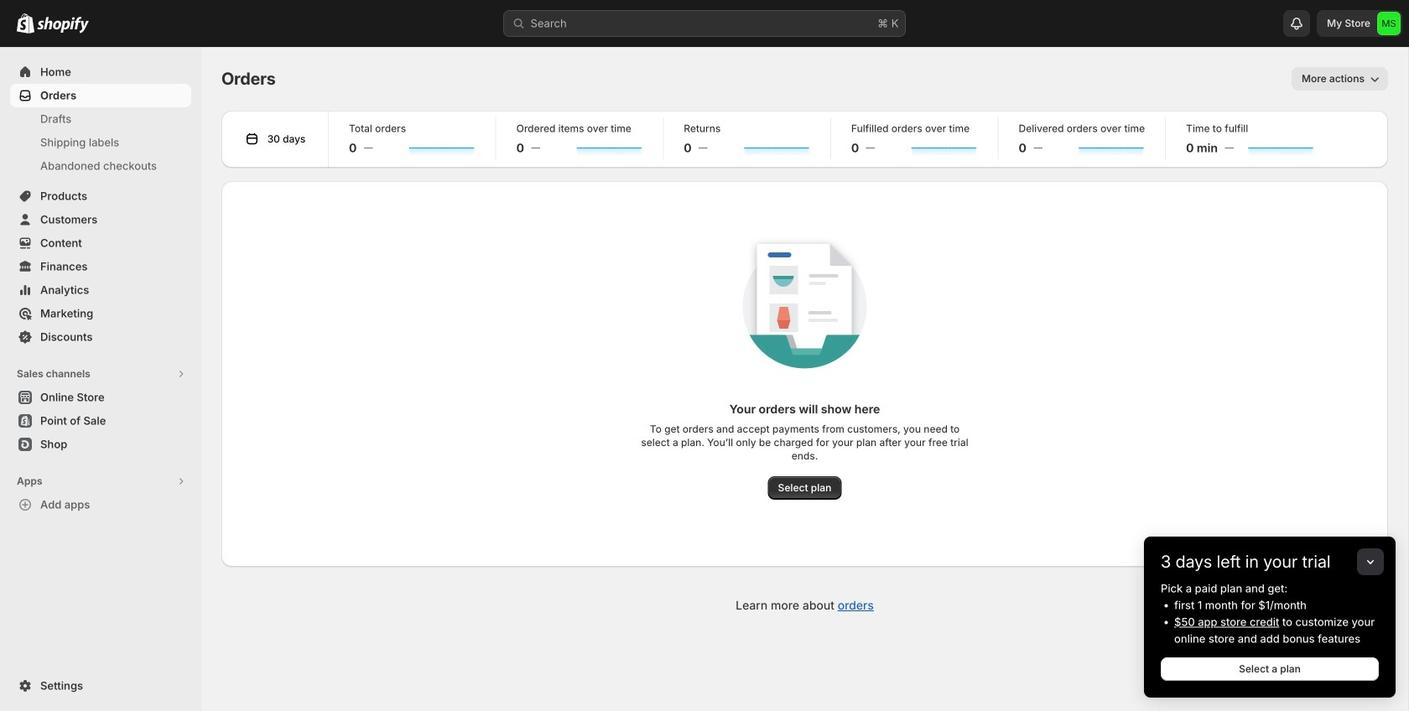 Task type: vqa. For each thing, say whether or not it's contained in the screenshot.
dialog
no



Task type: locate. For each thing, give the bounding box(es) containing it.
shopify image
[[17, 13, 34, 33], [37, 17, 89, 33]]



Task type: describe. For each thing, give the bounding box(es) containing it.
0 horizontal spatial shopify image
[[17, 13, 34, 33]]

my store image
[[1378, 12, 1401, 35]]

1 horizontal spatial shopify image
[[37, 17, 89, 33]]



